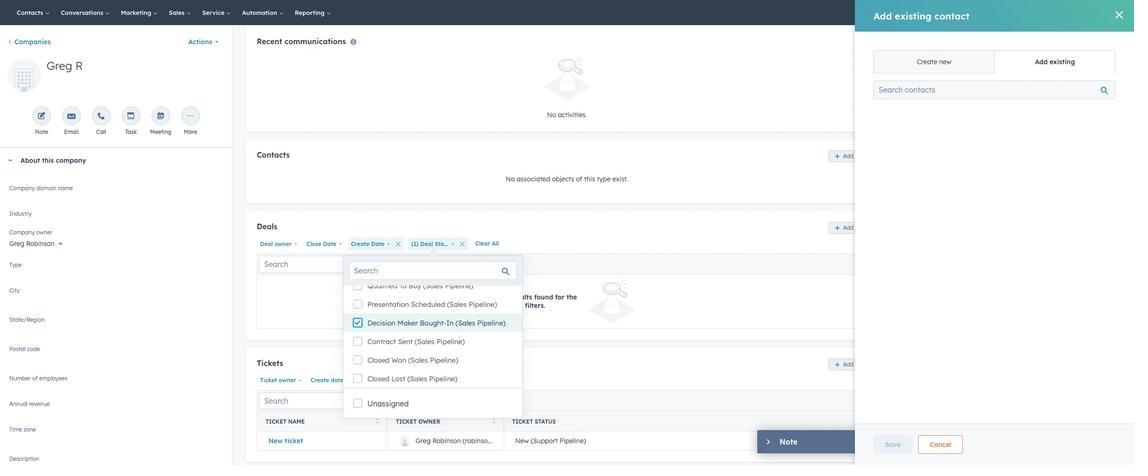 Task type: describe. For each thing, give the bounding box(es) containing it.
no associated objects of this type exist.
[[506, 175, 629, 183]]

deals (2)
[[923, 83, 952, 92]]

deals (2) button
[[903, 75, 1103, 100]]

ticket inside popup button
[[260, 377, 277, 384]]

activities.
[[558, 111, 587, 119]]

no activities.
[[547, 111, 587, 119]]

add a parent or child company to track the organizational structure for greg r.
[[912, 437, 1120, 456]]

1 horizontal spatial contacts
[[257, 150, 290, 159]]

create date button
[[308, 375, 351, 387]]

service
[[202, 9, 226, 16]]

a
[[926, 437, 930, 445]]

email
[[64, 128, 79, 135]]

press to sort. element for ticket name
[[376, 418, 379, 426]]

deal owner button
[[257, 238, 300, 250]]

more image
[[186, 112, 195, 121]]

company domain name
[[9, 185, 73, 192]]

closed lost (sales pipeline)
[[368, 375, 458, 384]]

companies link
[[7, 38, 51, 46]]

closed for closed won (sales pipeline)
[[368, 356, 390, 365]]

owner up greg robinson
[[36, 229, 52, 236]]

zone
[[24, 426, 36, 433]]

add for deals
[[844, 224, 854, 231]]

people
[[937, 54, 957, 62]]

Postal code text field
[[9, 344, 223, 363]]

pipeline) down current
[[478, 319, 506, 328]]

postal code
[[9, 346, 40, 353]]

deal owner
[[260, 240, 292, 247]]

owner inside popup button
[[279, 377, 296, 384]]

annual
[[9, 401, 27, 408]]

to
[[1009, 437, 1015, 445]]

pipeline) down in in the left of the page
[[437, 337, 465, 346]]

the inside no results found for the current filters.
[[567, 293, 577, 302]]

see the people associated with this record.
[[912, 54, 1043, 62]]

greg for greg r
[[47, 59, 72, 73]]

or
[[954, 437, 960, 445]]

press to sort. element for ticket status
[[866, 418, 869, 426]]

for inside add a parent or child company to track the organizational structure for greg r.
[[912, 448, 921, 456]]

conversations link
[[55, 0, 115, 25]]

greg robinson
[[9, 240, 55, 248]]

pipeline) up presentation scheduled (sales pipeline)
[[445, 282, 474, 290]]

child
[[962, 437, 976, 445]]

0 vertical spatial this
[[1009, 54, 1020, 62]]

related companies button
[[903, 408, 1126, 433]]

deal inside popup button
[[260, 240, 273, 247]]

about this company button
[[0, 148, 223, 173]]

parent
[[932, 437, 952, 445]]

+ add
[[1107, 83, 1126, 92]]

greg for greg robinson
[[9, 240, 24, 248]]

found
[[535, 293, 554, 302]]

postal
[[9, 346, 26, 353]]

(sales for closed won (sales pipeline)
[[408, 356, 428, 365]]

with
[[995, 54, 1007, 62]]

sales
[[169, 9, 187, 16]]

all
[[492, 240, 499, 247]]

owner down last activity date 'popup button'
[[419, 418, 440, 425]]

company inside dropdown button
[[56, 156, 86, 165]]

objects
[[552, 175, 575, 183]]

city
[[9, 287, 20, 294]]

ticket inside popup button
[[358, 377, 375, 384]]

communications
[[285, 37, 346, 46]]

State/Region text field
[[9, 315, 223, 334]]

no for no results found for the current filters.
[[500, 293, 509, 302]]

Search HubSpot search field
[[1004, 5, 1118, 20]]

companies inside 'dropdown button'
[[950, 417, 986, 425]]

greg robinson button
[[9, 235, 223, 250]]

current
[[500, 302, 523, 310]]

state/region
[[9, 317, 45, 324]]

no for no activities.
[[547, 111, 556, 119]]

date inside 'popup button'
[[445, 377, 458, 384]]

clear all button
[[472, 238, 502, 250]]

last activity date
[[409, 377, 458, 384]]

call
[[96, 128, 106, 135]]

filters.
[[525, 302, 546, 310]]

1 horizontal spatial note
[[780, 438, 798, 447]]

conversations
[[61, 9, 105, 16]]

ticket owner button
[[257, 375, 304, 387]]

1 horizontal spatial ticket status
[[512, 418, 556, 425]]

1 horizontal spatial the
[[925, 54, 935, 62]]

contract
[[368, 337, 396, 346]]

(1) deal stage button
[[408, 238, 457, 250]]

closed won (sales pipeline)
[[368, 356, 458, 365]]

Description text field
[[9, 454, 223, 465]]

related
[[923, 417, 948, 425]]

owner inside popup button
[[275, 240, 292, 247]]

ticket owner inside popup button
[[260, 377, 296, 384]]

won
[[392, 356, 406, 365]]

r
[[75, 59, 83, 73]]

reporting link
[[289, 0, 337, 25]]

employees
[[39, 375, 67, 382]]

company owner
[[9, 229, 52, 236]]

ticket for press to sort. image for ticket owner
[[396, 418, 417, 425]]

pipeline) left current
[[469, 300, 497, 309]]

automation link
[[237, 0, 289, 25]]

0 vertical spatial companies
[[14, 38, 51, 46]]

search button
[[1111, 5, 1126, 20]]

pipeline) right (support
[[560, 437, 586, 446]]

new for new (support pipeline)
[[516, 437, 529, 446]]

0 vertical spatial note
[[35, 128, 48, 135]]

type
[[597, 175, 611, 183]]

domain
[[36, 185, 56, 192]]

last activity date button
[[406, 375, 458, 387]]

ticket name
[[266, 418, 305, 425]]

number of employees
[[9, 375, 67, 382]]

date for close date
[[323, 240, 337, 247]]

ticket status button
[[355, 375, 402, 387]]

(sales for presentation scheduled (sales pipeline)
[[447, 300, 467, 309]]

last
[[409, 377, 421, 384]]

tickets
[[257, 359, 283, 368]]

Annual revenue text field
[[9, 399, 223, 414]]

+
[[1107, 83, 1111, 92]]

1 vertical spatial status
[[535, 418, 556, 425]]

0 vertical spatial of
[[576, 175, 583, 183]]

robinson for greg robinson (robinsongreg175@gmail.com)
[[433, 437, 461, 446]]

deals for deals
[[257, 222, 278, 231]]

time zone
[[9, 426, 36, 433]]

description
[[9, 456, 39, 463]]

lost
[[392, 375, 406, 384]]

to
[[400, 282, 407, 290]]

time
[[9, 426, 22, 433]]

close
[[307, 240, 322, 247]]

Time zone text field
[[9, 425, 223, 444]]

decision maker bought-in (sales pipeline)
[[368, 319, 506, 328]]

deals for deals (2)
[[923, 83, 941, 92]]

greg inside add a parent or child company to track the organizational structure for greg r.
[[922, 448, 937, 456]]

company for company owner
[[9, 229, 35, 236]]

stage
[[435, 240, 451, 247]]

company for company domain name
[[9, 185, 35, 192]]

1 horizontal spatial name
[[288, 418, 305, 425]]

press to sort. image for ticket status
[[866, 418, 869, 424]]

create date button
[[348, 238, 393, 250]]

add button for deals
[[829, 222, 860, 234]]

greg r
[[47, 59, 83, 73]]

add button for contacts
[[829, 150, 860, 162]]

related companies
[[923, 417, 986, 425]]

qualified
[[368, 282, 398, 290]]

maker
[[398, 319, 418, 328]]



Task type: locate. For each thing, give the bounding box(es) containing it.
of right the objects
[[576, 175, 583, 183]]

1 horizontal spatial company
[[978, 437, 1007, 445]]

new ticket
[[269, 437, 303, 446]]

contacts
[[17, 9, 45, 16], [923, 34, 952, 42], [257, 150, 290, 159]]

recent communications
[[257, 37, 346, 46]]

(2)
[[943, 83, 952, 92]]

deals inside dropdown button
[[923, 83, 941, 92]]

0 horizontal spatial press to sort. image
[[376, 418, 379, 424]]

1 horizontal spatial date
[[445, 377, 458, 384]]

of right number
[[32, 375, 38, 382]]

1 horizontal spatial press to sort. element
[[492, 418, 496, 426]]

1 vertical spatial name
[[288, 418, 305, 425]]

0 horizontal spatial company
[[56, 156, 86, 165]]

search search field down close
[[259, 256, 372, 273]]

record.
[[1022, 54, 1043, 62]]

2 date from the left
[[445, 377, 458, 384]]

1 vertical spatial closed
[[368, 375, 390, 384]]

2 add button from the top
[[829, 222, 860, 234]]

2 horizontal spatial the
[[1034, 437, 1044, 445]]

1 vertical spatial for
[[912, 448, 921, 456]]

0 horizontal spatial contacts
[[17, 9, 45, 16]]

ticket status up unassigned
[[358, 377, 394, 384]]

associated left with
[[959, 54, 993, 62]]

name right domain
[[58, 185, 73, 192]]

1 company from the top
[[9, 185, 35, 192]]

robinson inside popup button
[[26, 240, 55, 248]]

closed for closed lost (sales pipeline)
[[368, 375, 390, 384]]

note image
[[37, 112, 46, 121]]

new left (support
[[516, 437, 529, 446]]

more
[[184, 128, 197, 135]]

owner left close
[[275, 240, 292, 247]]

company
[[56, 156, 86, 165], [978, 437, 1007, 445]]

0 vertical spatial robinson
[[26, 240, 55, 248]]

company down the email
[[56, 156, 86, 165]]

date right close
[[323, 240, 337, 247]]

this
[[1009, 54, 1020, 62], [42, 156, 54, 165], [585, 175, 596, 183]]

0 horizontal spatial deals
[[257, 222, 278, 231]]

add button for tickets
[[829, 359, 860, 371]]

meeting
[[150, 128, 171, 135]]

deals up deal owner
[[257, 222, 278, 231]]

r.
[[939, 448, 945, 456]]

bought-
[[420, 319, 447, 328]]

minimize dialog image
[[765, 439, 773, 446]]

0 horizontal spatial note
[[35, 128, 48, 135]]

date right activity
[[445, 377, 458, 384]]

add for contacts
[[844, 153, 854, 160]]

2 vertical spatial contacts
[[257, 150, 290, 159]]

0 horizontal spatial associated
[[517, 175, 550, 183]]

track
[[1017, 437, 1033, 445]]

1 horizontal spatial companies
[[950, 417, 986, 425]]

owner
[[36, 229, 52, 236], [275, 240, 292, 247], [279, 377, 296, 384], [419, 418, 440, 425]]

structure
[[1092, 437, 1120, 445]]

2 horizontal spatial press to sort. element
[[866, 418, 869, 426]]

ticket status up (support
[[512, 418, 556, 425]]

industry
[[9, 210, 32, 217]]

marketing link
[[115, 0, 163, 25]]

1 vertical spatial the
[[567, 293, 577, 302]]

note down note image
[[35, 128, 48, 135]]

code
[[27, 346, 40, 353]]

1 horizontal spatial press to sort. image
[[492, 418, 496, 424]]

0 vertical spatial company
[[9, 185, 35, 192]]

2 deal from the left
[[421, 240, 433, 247]]

press to sort. image
[[376, 418, 379, 424], [492, 418, 496, 424], [866, 418, 869, 424]]

no inside alert
[[547, 111, 556, 119]]

0 vertical spatial status
[[377, 377, 394, 384]]

ticket
[[285, 437, 303, 446]]

deals left (2)
[[923, 83, 941, 92]]

actions
[[188, 38, 212, 46]]

2 horizontal spatial press to sort. image
[[866, 418, 869, 424]]

contacts for contacts (0)
[[923, 34, 952, 42]]

2 closed from the top
[[368, 375, 390, 384]]

0 vertical spatial create
[[351, 240, 370, 247]]

automation
[[242, 9, 279, 16]]

ticket owner down unassigned
[[396, 418, 440, 425]]

of
[[576, 175, 583, 183], [32, 375, 38, 382]]

no inside no results found for the current filters.
[[500, 293, 509, 302]]

the right found
[[567, 293, 577, 302]]

about
[[20, 156, 40, 165]]

1 horizontal spatial of
[[576, 175, 583, 183]]

1 horizontal spatial for
[[912, 448, 921, 456]]

ticket status inside popup button
[[358, 377, 394, 384]]

date inside popup button
[[331, 377, 344, 384]]

1 date from the left
[[323, 240, 337, 247]]

1 horizontal spatial ticket owner
[[396, 418, 440, 425]]

create right close date popup button
[[351, 240, 370, 247]]

create up search search field
[[311, 377, 329, 384]]

qualified to buy (sales pipeline)
[[368, 282, 474, 290]]

1 horizontal spatial this
[[585, 175, 596, 183]]

no for no associated objects of this type exist.
[[506, 175, 515, 183]]

0 horizontal spatial status
[[377, 377, 394, 384]]

1 vertical spatial add button
[[829, 222, 860, 234]]

0 horizontal spatial for
[[556, 293, 565, 302]]

company left to
[[978, 437, 1007, 445]]

pipeline) up last activity date
[[430, 356, 458, 365]]

date up search search field
[[331, 377, 344, 384]]

ticket for ticket name press to sort. image
[[266, 418, 287, 425]]

ticket up new ticket
[[266, 418, 287, 425]]

press to sort. element for ticket owner
[[492, 418, 496, 426]]

(1)
[[412, 240, 419, 247]]

1 horizontal spatial status
[[535, 418, 556, 425]]

2 vertical spatial no
[[500, 293, 509, 302]]

0 horizontal spatial this
[[42, 156, 54, 165]]

company inside add a parent or child company to track the organizational structure for greg r.
[[978, 437, 1007, 445]]

create date
[[311, 377, 344, 384]]

new
[[269, 437, 283, 446], [516, 437, 529, 446]]

closed
[[368, 356, 390, 365], [368, 375, 390, 384]]

0 vertical spatial company
[[56, 156, 86, 165]]

0 vertical spatial contacts
[[17, 9, 45, 16]]

caret image
[[910, 86, 916, 89]]

1 vertical spatial deals
[[257, 222, 278, 231]]

1 horizontal spatial create
[[351, 240, 370, 247]]

1 vertical spatial this
[[42, 156, 54, 165]]

email image
[[67, 112, 76, 121]]

greg inside popup button
[[9, 240, 24, 248]]

2 vertical spatial add button
[[829, 359, 860, 371]]

1 new from the left
[[269, 437, 283, 446]]

2 company from the top
[[9, 229, 35, 236]]

name up ticket
[[288, 418, 305, 425]]

1 press to sort. image from the left
[[376, 418, 379, 424]]

about this company
[[20, 156, 86, 165]]

2 vertical spatial this
[[585, 175, 596, 183]]

sent
[[398, 337, 413, 346]]

1 vertical spatial company
[[9, 229, 35, 236]]

1 vertical spatial no
[[506, 175, 515, 183]]

reporting
[[295, 9, 327, 16]]

City text field
[[9, 286, 223, 304]]

0 horizontal spatial create
[[311, 377, 329, 384]]

activity
[[422, 377, 444, 384]]

3 add button from the top
[[829, 359, 860, 371]]

ticket down tickets
[[260, 377, 277, 384]]

contacts (0) button
[[903, 25, 1103, 50]]

contract sent (sales pipeline)
[[368, 337, 465, 346]]

1 vertical spatial companies
[[950, 417, 986, 425]]

(robinsongreg175@gmail.com)
[[463, 437, 557, 446]]

0 horizontal spatial ticket status
[[358, 377, 394, 384]]

0 horizontal spatial the
[[567, 293, 577, 302]]

meeting image
[[157, 112, 165, 121]]

1 vertical spatial robinson
[[433, 437, 461, 446]]

status up unassigned
[[377, 377, 394, 384]]

this right about
[[42, 156, 54, 165]]

2 press to sort. element from the left
[[492, 418, 496, 426]]

new ticket link
[[269, 437, 376, 446]]

the inside add a parent or child company to track the organizational structure for greg r.
[[1034, 437, 1044, 445]]

1 vertical spatial of
[[32, 375, 38, 382]]

1 vertical spatial company
[[978, 437, 1007, 445]]

0 horizontal spatial deal
[[260, 240, 273, 247]]

list box
[[344, 276, 523, 388]]

0 horizontal spatial date
[[323, 240, 337, 247]]

0 vertical spatial associated
[[959, 54, 993, 62]]

ticket owner
[[260, 377, 296, 384], [396, 418, 440, 425]]

pipeline)
[[445, 282, 474, 290], [469, 300, 497, 309], [478, 319, 506, 328], [437, 337, 465, 346], [430, 356, 458, 365], [429, 375, 458, 384], [560, 437, 586, 446]]

deals
[[923, 83, 941, 92], [257, 222, 278, 231]]

Number of employees text field
[[9, 374, 223, 389]]

organizational
[[1046, 437, 1090, 445]]

ticket up (robinsongreg175@gmail.com)
[[512, 418, 533, 425]]

for inside no results found for the current filters.
[[556, 293, 565, 302]]

0 horizontal spatial of
[[32, 375, 38, 382]]

contacts inside dropdown button
[[923, 34, 952, 42]]

create inside create date popup button
[[351, 240, 370, 247]]

add for tickets
[[844, 361, 854, 368]]

edit button
[[7, 59, 41, 95]]

2 horizontal spatial this
[[1009, 54, 1020, 62]]

0 vertical spatial ticket owner
[[260, 377, 296, 384]]

search search field up qualified to buy (sales pipeline)
[[349, 262, 517, 280]]

new (support pipeline)
[[516, 437, 586, 446]]

1 closed from the top
[[368, 356, 390, 365]]

3 press to sort. image from the left
[[866, 418, 869, 424]]

status inside popup button
[[377, 377, 394, 384]]

close date button
[[303, 238, 344, 250]]

0 horizontal spatial press to sort. element
[[376, 418, 379, 426]]

results
[[511, 293, 533, 302]]

this right with
[[1009, 54, 1020, 62]]

1 vertical spatial create
[[311, 377, 329, 384]]

ticket up unassigned
[[358, 377, 375, 384]]

date left '(1)'
[[371, 240, 385, 247]]

(sales
[[423, 282, 443, 290], [447, 300, 467, 309], [456, 319, 476, 328], [415, 337, 435, 346], [408, 356, 428, 365], [408, 375, 428, 384]]

task
[[125, 128, 137, 135]]

companies up child
[[950, 417, 986, 425]]

robinson for greg robinson
[[26, 240, 55, 248]]

decision
[[368, 319, 396, 328]]

for right found
[[556, 293, 565, 302]]

0 horizontal spatial name
[[58, 185, 73, 192]]

create
[[351, 240, 370, 247], [311, 377, 329, 384]]

1 vertical spatial associated
[[517, 175, 550, 183]]

0 horizontal spatial robinson
[[26, 240, 55, 248]]

associated left the objects
[[517, 175, 550, 183]]

buy
[[409, 282, 422, 290]]

list box containing qualified to buy (sales pipeline)
[[344, 276, 523, 388]]

task image
[[127, 112, 135, 121]]

company left domain
[[9, 185, 35, 192]]

add inside add a parent or child company to track the organizational structure for greg r.
[[912, 437, 924, 445]]

actions button
[[182, 33, 225, 51]]

0 horizontal spatial date
[[331, 377, 344, 384]]

greg robinson (robinsongreg175@gmail.com)
[[416, 437, 557, 446]]

1 add button from the top
[[829, 150, 860, 162]]

closed down the contract
[[368, 356, 390, 365]]

status up (support
[[535, 418, 556, 425]]

Search search field
[[259, 256, 372, 273], [349, 262, 517, 280]]

search image
[[1115, 9, 1122, 16]]

1 vertical spatial ticket owner
[[396, 418, 440, 425]]

the right track
[[1034, 437, 1044, 445]]

3 press to sort. element from the left
[[866, 418, 869, 426]]

date for create date
[[371, 240, 385, 247]]

press to sort. image for ticket name
[[376, 418, 379, 424]]

1 vertical spatial contacts
[[923, 34, 952, 42]]

caret image
[[7, 159, 13, 162]]

2 vertical spatial the
[[1034, 437, 1044, 445]]

create for create date
[[351, 240, 370, 247]]

0 horizontal spatial ticket owner
[[260, 377, 296, 384]]

0 vertical spatial ticket status
[[358, 377, 394, 384]]

1 horizontal spatial date
[[371, 240, 385, 247]]

this left type
[[585, 175, 596, 183]]

the right see on the right of the page
[[925, 54, 935, 62]]

2 press to sort. image from the left
[[492, 418, 496, 424]]

closed left the lost
[[368, 375, 390, 384]]

associated
[[959, 54, 993, 62], [517, 175, 550, 183]]

new left ticket
[[269, 437, 283, 446]]

new for new ticket
[[269, 437, 283, 446]]

1 horizontal spatial deal
[[421, 240, 433, 247]]

owner down tickets
[[279, 377, 296, 384]]

0 horizontal spatial new
[[269, 437, 283, 446]]

Search search field
[[259, 393, 372, 410]]

1 horizontal spatial new
[[516, 437, 529, 446]]

date
[[323, 240, 337, 247], [371, 240, 385, 247]]

ticket down unassigned
[[396, 418, 417, 425]]

2 new from the left
[[516, 437, 529, 446]]

company up greg robinson
[[9, 229, 35, 236]]

ticket for press to sort. image corresponding to ticket status
[[512, 418, 533, 425]]

1 vertical spatial note
[[780, 438, 798, 447]]

for left r.
[[912, 448, 921, 456]]

0 vertical spatial closed
[[368, 356, 390, 365]]

1 horizontal spatial associated
[[959, 54, 993, 62]]

press to sort. element
[[376, 418, 379, 426], [492, 418, 496, 426], [866, 418, 869, 426]]

press to sort. image for ticket owner
[[492, 418, 496, 424]]

0 vertical spatial add button
[[829, 150, 860, 162]]

deal inside dropdown button
[[421, 240, 433, 247]]

2 horizontal spatial contacts
[[923, 34, 952, 42]]

(sales for closed lost (sales pipeline)
[[408, 375, 428, 384]]

create inside create date popup button
[[311, 377, 329, 384]]

1 horizontal spatial deals
[[923, 83, 941, 92]]

call image
[[97, 112, 105, 121]]

number
[[9, 375, 31, 382]]

2 date from the left
[[371, 240, 385, 247]]

0 horizontal spatial companies
[[14, 38, 51, 46]]

1 vertical spatial ticket status
[[512, 418, 556, 425]]

companies
[[14, 38, 51, 46], [950, 417, 986, 425]]

revenue
[[29, 401, 50, 408]]

marketing
[[121, 9, 153, 16]]

pipeline) right last
[[429, 375, 458, 384]]

contacts (0)
[[923, 34, 963, 42]]

create for create date
[[311, 377, 329, 384]]

1 deal from the left
[[260, 240, 273, 247]]

1 press to sort. element from the left
[[376, 418, 379, 426]]

ticket
[[260, 377, 277, 384], [358, 377, 375, 384], [266, 418, 287, 425], [396, 418, 417, 425], [512, 418, 533, 425]]

note right minimize dialog icon
[[780, 438, 798, 447]]

0 vertical spatial no
[[547, 111, 556, 119]]

greg for greg robinson (robinsongreg175@gmail.com)
[[416, 437, 431, 446]]

0 vertical spatial deals
[[923, 83, 941, 92]]

ticket owner down tickets
[[260, 377, 296, 384]]

1 horizontal spatial robinson
[[433, 437, 461, 446]]

0 vertical spatial name
[[58, 185, 73, 192]]

add
[[1113, 83, 1126, 92], [844, 153, 854, 160], [844, 224, 854, 231], [844, 361, 854, 368], [912, 437, 924, 445]]

(support
[[531, 437, 558, 446]]

0 vertical spatial for
[[556, 293, 565, 302]]

(sales for contract sent (sales pipeline)
[[415, 337, 435, 346]]

1 date from the left
[[331, 377, 344, 384]]

close date
[[307, 240, 337, 247]]

0 vertical spatial the
[[925, 54, 935, 62]]

+ add button
[[1107, 82, 1126, 93]]

no activities. alert
[[257, 57, 878, 120]]

this inside about this company dropdown button
[[42, 156, 54, 165]]

companies down contacts link
[[14, 38, 51, 46]]

contacts link
[[11, 0, 55, 25]]

contacts for contacts link
[[17, 9, 45, 16]]



Task type: vqa. For each thing, say whether or not it's contained in the screenshot.
results
yes



